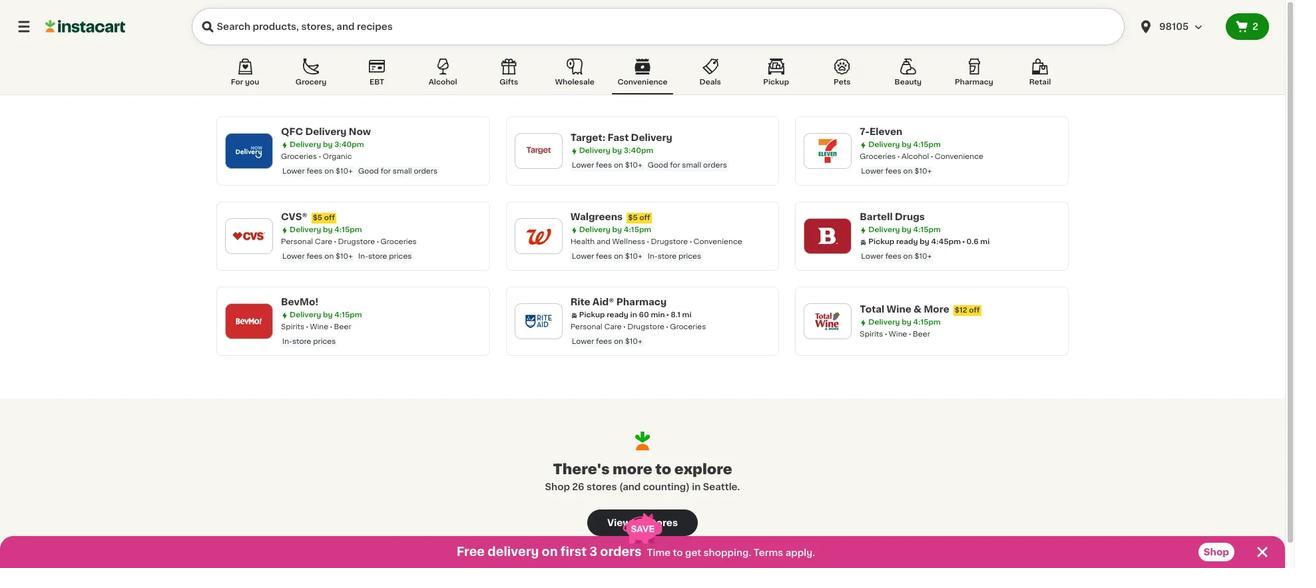 Task type: locate. For each thing, give the bounding box(es) containing it.
by down drugs at the right top of the page
[[902, 227, 912, 234]]

1 horizontal spatial good
[[648, 162, 669, 169]]

by down walgreens $5 off
[[613, 227, 622, 234]]

personal down rite on the left bottom
[[571, 324, 603, 331]]

drugstore for 8.1 mi
[[628, 324, 665, 331]]

beer up in-store prices
[[334, 324, 351, 331]]

1 vertical spatial mi
[[683, 312, 692, 319]]

on down pickup ready in 60 min
[[614, 338, 624, 346]]

convenience inside button
[[618, 79, 668, 86]]

to inside there's more to explore shop 26 stores (and counting) in seattle.
[[656, 463, 672, 477]]

lower down bartell
[[862, 253, 884, 260]]

spirits
[[281, 324, 305, 331], [860, 331, 884, 338]]

delivery by 4:15pm
[[869, 141, 941, 149], [290, 227, 362, 234], [579, 227, 652, 234], [869, 227, 941, 234], [290, 312, 362, 319], [869, 319, 941, 326]]

ebt
[[370, 79, 385, 86]]

1 horizontal spatial stores
[[647, 519, 678, 529]]

by down fast
[[613, 147, 622, 155]]

1 horizontal spatial lower fees on $10+ good for small orders
[[572, 162, 727, 169]]

2 $5 from the left
[[628, 215, 638, 222]]

retail button
[[1012, 56, 1069, 95]]

0 horizontal spatial mi
[[683, 312, 692, 319]]

delivery by 4:15pm down walgreens $5 off
[[579, 227, 652, 234]]

98105 button
[[1131, 8, 1227, 45]]

off
[[324, 215, 335, 222], [640, 215, 651, 222], [970, 307, 980, 314]]

delivery by 4:15pm up the groceries alcohol convenience
[[869, 141, 941, 149]]

1 vertical spatial alcohol
[[902, 153, 930, 161]]

wine down total wine & more $12 off
[[889, 331, 908, 338]]

1 horizontal spatial personal care drugstore groceries
[[571, 324, 707, 331]]

lower fees on $10+ in-store prices down wellness
[[572, 253, 702, 260]]

pharmacy up 60
[[617, 298, 667, 307]]

stores right the "26"
[[587, 483, 617, 493]]

delivery for qfc delivery now logo
[[290, 141, 321, 149]]

lower down rite on the left bottom
[[572, 338, 595, 346]]

spirits for bevmo! logo
[[281, 324, 305, 331]]

$5 for cvs®
[[313, 215, 323, 222]]

spirits wine beer down &
[[860, 331, 931, 338]]

in
[[631, 312, 637, 319], [692, 483, 701, 493]]

1 horizontal spatial small
[[682, 162, 702, 169]]

target: fast delivery logo image
[[521, 134, 556, 169]]

1 vertical spatial ready
[[607, 312, 629, 319]]

to up counting) at the bottom
[[656, 463, 672, 477]]

4:15pm up the groceries alcohol convenience
[[914, 141, 941, 149]]

lower fees on $10+ in-store prices down cvs® $5 off
[[282, 253, 412, 260]]

lower fees on $10+ down the groceries alcohol convenience
[[862, 168, 932, 175]]

in- for walgreens
[[648, 253, 658, 260]]

1 horizontal spatial spirits
[[860, 331, 884, 338]]

beauty button
[[880, 56, 937, 95]]

for
[[231, 79, 243, 86]]

pickup
[[764, 79, 790, 86], [869, 239, 895, 246], [579, 312, 605, 319]]

4:15pm down total wine & more $12 off
[[914, 319, 941, 326]]

mi right 8.1
[[683, 312, 692, 319]]

4:15pm for total wine & more logo
[[914, 319, 941, 326]]

more
[[613, 463, 653, 477]]

delivery
[[305, 127, 347, 137], [631, 133, 673, 143], [290, 141, 321, 149], [869, 141, 900, 149], [579, 147, 611, 155], [290, 227, 321, 234], [579, 227, 611, 234], [869, 227, 900, 234], [290, 312, 321, 319], [869, 319, 900, 326]]

ready down drugs at the right top of the page
[[897, 239, 918, 246]]

0 horizontal spatial in
[[631, 312, 637, 319]]

0 horizontal spatial care
[[315, 239, 333, 246]]

get
[[686, 549, 702, 558]]

0 horizontal spatial ready
[[607, 312, 629, 319]]

by down total wine & more $12 off
[[902, 319, 912, 326]]

1 horizontal spatial in
[[692, 483, 701, 493]]

by
[[323, 141, 333, 149], [902, 141, 912, 149], [613, 147, 622, 155], [323, 227, 333, 234], [613, 227, 622, 234], [902, 227, 912, 234], [920, 239, 930, 246], [323, 312, 333, 319], [902, 319, 912, 326]]

lower fees on $10+ in-store prices
[[282, 253, 412, 260], [572, 253, 702, 260]]

0 vertical spatial in
[[631, 312, 637, 319]]

instacart image
[[45, 19, 125, 35]]

1 horizontal spatial convenience
[[694, 239, 743, 246]]

shopping.
[[704, 549, 752, 558]]

0 horizontal spatial orders
[[414, 168, 438, 175]]

wine up in-store prices
[[310, 324, 329, 331]]

$5 right cvs®
[[313, 215, 323, 222]]

(and
[[620, 483, 641, 493]]

0 horizontal spatial shop
[[545, 483, 570, 493]]

0 vertical spatial lower fees on $10+
[[862, 168, 932, 175]]

spirits wine beer up in-store prices
[[281, 324, 351, 331]]

and
[[597, 239, 611, 246]]

0 horizontal spatial small
[[393, 168, 412, 175]]

1 horizontal spatial pharmacy
[[955, 79, 994, 86]]

1 horizontal spatial $5
[[628, 215, 638, 222]]

0 horizontal spatial alcohol
[[429, 79, 457, 86]]

by for the 7-eleven logo
[[902, 141, 912, 149]]

1 vertical spatial shop
[[1204, 548, 1230, 558]]

spirits for total wine & more logo
[[860, 331, 884, 338]]

0 horizontal spatial off
[[324, 215, 335, 222]]

delivery by 3:40pm for fast
[[579, 147, 654, 155]]

3:40pm down the target: fast delivery
[[624, 147, 654, 155]]

98105 button
[[1139, 8, 1219, 45]]

0 vertical spatial alcohol
[[429, 79, 457, 86]]

1 horizontal spatial in-
[[358, 253, 368, 260]]

spirits wine beer
[[281, 324, 351, 331], [860, 331, 931, 338]]

rite aid® pharmacy logo image
[[521, 304, 556, 339]]

1 vertical spatial personal
[[571, 324, 603, 331]]

wholesale button
[[547, 56, 604, 95]]

wine for bevmo! logo
[[310, 324, 329, 331]]

3:40pm down now
[[335, 141, 364, 149]]

stores
[[587, 483, 617, 493], [647, 519, 678, 529]]

1 horizontal spatial 3:40pm
[[624, 147, 654, 155]]

lower down groceries organic
[[282, 168, 305, 175]]

1 horizontal spatial store
[[368, 253, 387, 260]]

pickup ready in 60 min
[[579, 312, 665, 319]]

delivery by 3:40pm for delivery
[[290, 141, 364, 149]]

0 horizontal spatial stores
[[587, 483, 617, 493]]

$5 inside cvs® $5 off
[[313, 215, 323, 222]]

shop left the close icon
[[1204, 548, 1230, 558]]

to inside free delivery on first 3 orders time to get shopping. terms apply.
[[673, 549, 683, 558]]

mi
[[981, 239, 990, 246], [683, 312, 692, 319]]

fees down pickup ready by 4:45pm
[[886, 253, 902, 260]]

2 vertical spatial lower fees on $10+
[[572, 338, 643, 346]]

2 horizontal spatial prices
[[679, 253, 702, 260]]

shop left the "26"
[[545, 483, 570, 493]]

shop inside there's more to explore shop 26 stores (and counting) in seattle.
[[545, 483, 570, 493]]

0 horizontal spatial spirits wine beer
[[281, 324, 351, 331]]

0 vertical spatial stores
[[587, 483, 617, 493]]

0 vertical spatial personal
[[281, 239, 313, 246]]

1 horizontal spatial to
[[673, 549, 683, 558]]

care down pickup ready in 60 min
[[605, 324, 622, 331]]

bartell drugs logo image
[[811, 219, 846, 254]]

delivery by 4:15pm down 'bevmo!' on the bottom left
[[290, 312, 362, 319]]

small
[[682, 162, 702, 169], [393, 168, 412, 175]]

in down explore
[[692, 483, 701, 493]]

lower fees on $10+ in-store prices for cvs®
[[282, 253, 412, 260]]

by down cvs® $5 off
[[323, 227, 333, 234]]

lower fees on $10+ down pickup ready by 4:45pm
[[862, 253, 932, 260]]

stores right all at the left of the page
[[647, 519, 678, 529]]

2 horizontal spatial off
[[970, 307, 980, 314]]

care for delivery
[[315, 239, 333, 246]]

pickup ready by 4:45pm
[[869, 239, 961, 246]]

delivery by 3:40pm down fast
[[579, 147, 654, 155]]

2 vertical spatial convenience
[[694, 239, 743, 246]]

0 horizontal spatial spirits
[[281, 324, 305, 331]]

pharmacy
[[955, 79, 994, 86], [617, 298, 667, 307]]

0 vertical spatial personal care drugstore groceries
[[281, 239, 417, 246]]

beer for bevmo! logo
[[334, 324, 351, 331]]

2 vertical spatial pickup
[[579, 312, 605, 319]]

0.6
[[967, 239, 979, 246]]

personal down cvs®
[[281, 239, 313, 246]]

1 horizontal spatial pickup
[[764, 79, 790, 86]]

personal for delivery by 4:15pm
[[281, 239, 313, 246]]

for
[[670, 162, 681, 169], [381, 168, 391, 175]]

delivery by 4:15pm down &
[[869, 319, 941, 326]]

$5 inside walgreens $5 off
[[628, 215, 638, 222]]

delivery by 4:15pm for walgreens logo
[[579, 227, 652, 234]]

delivery by 4:15pm for the bartell drugs logo
[[869, 227, 941, 234]]

view all stores link
[[588, 511, 698, 537]]

lower fees on $10+
[[862, 168, 932, 175], [862, 253, 932, 260], [572, 338, 643, 346]]

2 horizontal spatial store
[[658, 253, 677, 260]]

1 horizontal spatial spirits wine beer
[[860, 331, 931, 338]]

there's
[[553, 463, 610, 477]]

wine
[[887, 305, 912, 314], [310, 324, 329, 331], [889, 331, 908, 338]]

0 horizontal spatial lower fees on $10+ in-store prices
[[282, 253, 412, 260]]

1 horizontal spatial mi
[[981, 239, 990, 246]]

2 horizontal spatial convenience
[[935, 153, 984, 161]]

0 vertical spatial ready
[[897, 239, 918, 246]]

lower down cvs®
[[282, 253, 305, 260]]

1 horizontal spatial shop
[[1204, 548, 1230, 558]]

pickup down bartell
[[869, 239, 895, 246]]

4:15pm
[[914, 141, 941, 149], [335, 227, 362, 234], [624, 227, 652, 234], [914, 227, 941, 234], [335, 312, 362, 319], [914, 319, 941, 326]]

1 horizontal spatial ready
[[897, 239, 918, 246]]

apply.
[[786, 549, 816, 558]]

lower fees on $10+ for aid®
[[572, 338, 643, 346]]

0 horizontal spatial personal
[[281, 239, 313, 246]]

first
[[561, 547, 587, 559]]

off up health and wellness drugstore convenience
[[640, 215, 651, 222]]

0 horizontal spatial convenience
[[618, 79, 668, 86]]

convenience button
[[613, 56, 673, 95]]

1 $5 from the left
[[313, 215, 323, 222]]

4:15pm down cvs® $5 off
[[335, 227, 362, 234]]

1 vertical spatial to
[[673, 549, 683, 558]]

$5 up wellness
[[628, 215, 638, 222]]

1 vertical spatial pharmacy
[[617, 298, 667, 307]]

pets
[[834, 79, 851, 86]]

shop
[[545, 483, 570, 493], [1204, 548, 1230, 558]]

fees
[[596, 162, 612, 169], [307, 168, 323, 175], [886, 168, 902, 175], [307, 253, 323, 260], [596, 253, 612, 260], [886, 253, 902, 260], [596, 338, 612, 346]]

1 horizontal spatial personal
[[571, 324, 603, 331]]

orders
[[704, 162, 727, 169], [414, 168, 438, 175], [601, 547, 642, 559]]

store
[[368, 253, 387, 260], [658, 253, 677, 260], [292, 338, 311, 346]]

0 vertical spatial care
[[315, 239, 333, 246]]

good down the target: fast delivery
[[648, 162, 669, 169]]

$10+
[[625, 162, 643, 169], [336, 168, 353, 175], [915, 168, 932, 175], [336, 253, 353, 260], [625, 253, 643, 260], [915, 253, 932, 260], [625, 338, 643, 346]]

in left 60
[[631, 312, 637, 319]]

0 horizontal spatial pharmacy
[[617, 298, 667, 307]]

0 vertical spatial mi
[[981, 239, 990, 246]]

1 lower fees on $10+ in-store prices from the left
[[282, 253, 412, 260]]

personal care drugstore groceries
[[281, 239, 417, 246], [571, 324, 707, 331]]

on down wellness
[[614, 253, 624, 260]]

$5
[[313, 215, 323, 222], [628, 215, 638, 222]]

in-
[[358, 253, 368, 260], [648, 253, 658, 260], [282, 338, 292, 346]]

on down pickup ready by 4:45pm
[[904, 253, 913, 260]]

0 horizontal spatial to
[[656, 463, 672, 477]]

off inside cvs® $5 off
[[324, 215, 335, 222]]

1 vertical spatial in
[[692, 483, 701, 493]]

on left first
[[542, 547, 558, 559]]

off right cvs®
[[324, 215, 335, 222]]

0 horizontal spatial lower fees on $10+ good for small orders
[[282, 168, 438, 175]]

0 vertical spatial pickup
[[764, 79, 790, 86]]

delivery by 3:40pm down "qfc delivery now"
[[290, 141, 364, 149]]

beauty
[[895, 79, 922, 86]]

pickup down "aid®"
[[579, 312, 605, 319]]

pharmacy right beauty
[[955, 79, 994, 86]]

by down "qfc delivery now"
[[323, 141, 333, 149]]

fees down the groceries alcohol convenience
[[886, 168, 902, 175]]

there's more to explore shop 26 stores (and counting) in seattle.
[[545, 463, 741, 493]]

lower fees on $10+ good for small orders down the target: fast delivery
[[572, 162, 727, 169]]

1 vertical spatial convenience
[[935, 153, 984, 161]]

0 horizontal spatial delivery by 3:40pm
[[290, 141, 364, 149]]

1 horizontal spatial delivery by 3:40pm
[[579, 147, 654, 155]]

drugstore
[[338, 239, 375, 246], [651, 239, 688, 246], [628, 324, 665, 331]]

0 vertical spatial pharmacy
[[955, 79, 994, 86]]

pharmacy inside pharmacy button
[[955, 79, 994, 86]]

off right $12
[[970, 307, 980, 314]]

by for bevmo! logo
[[323, 312, 333, 319]]

1 vertical spatial care
[[605, 324, 622, 331]]

1 horizontal spatial beer
[[913, 331, 931, 338]]

0 horizontal spatial 3:40pm
[[335, 141, 364, 149]]

4:15pm up pickup ready by 4:45pm
[[914, 227, 941, 234]]

bartell drugs
[[860, 213, 925, 222]]

2 horizontal spatial pickup
[[869, 239, 895, 246]]

pickup right deals
[[764, 79, 790, 86]]

convenience
[[618, 79, 668, 86], [935, 153, 984, 161], [694, 239, 743, 246]]

lower fees on $10+ for eleven
[[862, 168, 932, 175]]

prices for cvs®
[[389, 253, 412, 260]]

1 vertical spatial lower fees on $10+
[[862, 253, 932, 260]]

0 vertical spatial shop
[[545, 483, 570, 493]]

by for target: fast delivery logo
[[613, 147, 622, 155]]

good down now
[[358, 168, 379, 175]]

1 horizontal spatial lower fees on $10+ in-store prices
[[572, 253, 702, 260]]

personal care drugstore groceries down cvs® $5 off
[[281, 239, 417, 246]]

by up in-store prices
[[323, 312, 333, 319]]

delivery for total wine & more logo
[[869, 319, 900, 326]]

2 horizontal spatial in-
[[648, 253, 658, 260]]

beer
[[334, 324, 351, 331], [913, 331, 931, 338]]

alcohol left gifts
[[429, 79, 457, 86]]

0 vertical spatial convenience
[[618, 79, 668, 86]]

spirits wine beer for bevmo! logo
[[281, 324, 351, 331]]

0 horizontal spatial $5
[[313, 215, 323, 222]]

None search field
[[192, 8, 1125, 45]]

beer down total wine & more $12 off
[[913, 331, 931, 338]]

in inside there's more to explore shop 26 stores (and counting) in seattle.
[[692, 483, 701, 493]]

personal care drugstore groceries down 60
[[571, 324, 707, 331]]

rite
[[571, 298, 591, 307]]

off inside walgreens $5 off
[[640, 215, 651, 222]]

fees down pickup ready in 60 min
[[596, 338, 612, 346]]

4:15pm for the 7-eleven logo
[[914, 141, 941, 149]]

4:15pm up in-store prices
[[335, 312, 362, 319]]

delivery by 4:15pm for cvs® logo
[[290, 227, 362, 234]]

1 horizontal spatial off
[[640, 215, 651, 222]]

26
[[573, 483, 585, 493]]

1 vertical spatial stores
[[647, 519, 678, 529]]

delivery by 3:40pm
[[290, 141, 364, 149], [579, 147, 654, 155]]

spirits down total
[[860, 331, 884, 338]]

alcohol inside button
[[429, 79, 457, 86]]

lower fees on $10+ good for small orders down organic
[[282, 168, 438, 175]]

personal
[[281, 239, 313, 246], [571, 324, 603, 331]]

good
[[648, 162, 669, 169], [358, 168, 379, 175]]

fees down and
[[596, 253, 612, 260]]

by up the groceries alcohol convenience
[[902, 141, 912, 149]]

by for the bartell drugs logo
[[902, 227, 912, 234]]

ready down rite aid® pharmacy
[[607, 312, 629, 319]]

$12
[[955, 307, 968, 314]]

in- for cvs®
[[358, 253, 368, 260]]

1 vertical spatial pickup
[[869, 239, 895, 246]]

2 lower fees on $10+ in-store prices from the left
[[572, 253, 702, 260]]

groceries organic
[[281, 153, 352, 161]]

free delivery on first 3 orders time to get shopping. terms apply.
[[457, 547, 816, 559]]

0 horizontal spatial pickup
[[579, 312, 605, 319]]

care down cvs® $5 off
[[315, 239, 333, 246]]

delivery by 4:15pm down cvs® $5 off
[[290, 227, 362, 234]]

gifts button
[[481, 56, 538, 95]]

alcohol down eleven
[[902, 153, 930, 161]]

lower fees on $10+ down pickup ready in 60 min
[[572, 338, 643, 346]]

stores inside button
[[647, 519, 678, 529]]

personal care drugstore groceries for delivery by 4:15pm
[[281, 239, 417, 246]]

by for qfc delivery now logo
[[323, 141, 333, 149]]

mi right the 0.6
[[981, 239, 990, 246]]

lower down 7-
[[862, 168, 884, 175]]

spirits up in-store prices
[[281, 324, 305, 331]]

save image
[[623, 514, 663, 545]]

shop inside button
[[1204, 548, 1230, 558]]

shop button
[[1199, 544, 1235, 562]]

1 vertical spatial personal care drugstore groceries
[[571, 324, 707, 331]]

0 horizontal spatial beer
[[334, 324, 351, 331]]

0 horizontal spatial prices
[[313, 338, 336, 346]]

0 horizontal spatial for
[[381, 168, 391, 175]]

delivery by 4:15pm down drugs at the right top of the page
[[869, 227, 941, 234]]

delivery for target: fast delivery logo
[[579, 147, 611, 155]]

pickup inside button
[[764, 79, 790, 86]]

lower down health
[[572, 253, 595, 260]]

1 horizontal spatial orders
[[601, 547, 642, 559]]

1 horizontal spatial prices
[[389, 253, 412, 260]]

pets button
[[814, 56, 871, 95]]

delivery by 4:15pm for the 7-eleven logo
[[869, 141, 941, 149]]

more
[[924, 305, 950, 314]]

0 horizontal spatial personal care drugstore groceries
[[281, 239, 417, 246]]

to
[[656, 463, 672, 477], [673, 549, 683, 558]]

to left get
[[673, 549, 683, 558]]

4:15pm up wellness
[[624, 227, 652, 234]]

$5 for walgreens
[[628, 215, 638, 222]]

0 vertical spatial to
[[656, 463, 672, 477]]

store for walgreens
[[658, 253, 677, 260]]

fees down groceries organic
[[307, 168, 323, 175]]

off for cvs®
[[324, 215, 335, 222]]

3:40pm
[[335, 141, 364, 149], [624, 147, 654, 155]]

1 horizontal spatial care
[[605, 324, 622, 331]]



Task type: describe. For each thing, give the bounding box(es) containing it.
0 horizontal spatial in-
[[282, 338, 292, 346]]

personal care drugstore groceries for 8.1 mi
[[571, 324, 707, 331]]

wholesale
[[556, 79, 595, 86]]

delivery for the 7-eleven logo
[[869, 141, 900, 149]]

off inside total wine & more $12 off
[[970, 307, 980, 314]]

bevmo! logo image
[[232, 304, 266, 339]]

bevmo!
[[281, 298, 319, 307]]

grocery button
[[283, 56, 340, 95]]

fees down fast
[[596, 162, 612, 169]]

ebt button
[[349, 56, 406, 95]]

3
[[590, 547, 598, 559]]

by left 4:45pm at the top of the page
[[920, 239, 930, 246]]

for you button
[[217, 56, 274, 95]]

drugs
[[895, 213, 925, 222]]

lower fees on $10+ for drugs
[[862, 253, 932, 260]]

lower down target:
[[572, 162, 595, 169]]

wellness
[[613, 239, 646, 246]]

walgreens
[[571, 213, 623, 222]]

4:15pm for walgreens logo
[[624, 227, 652, 234]]

close image
[[1255, 545, 1271, 561]]

terms
[[754, 549, 784, 558]]

0 horizontal spatial store
[[292, 338, 311, 346]]

counting)
[[643, 483, 690, 493]]

7-eleven
[[860, 127, 903, 137]]

deals button
[[682, 56, 739, 95]]

spirits wine beer for total wine & more logo
[[860, 331, 931, 338]]

0 horizontal spatial good
[[358, 168, 379, 175]]

cvs® logo image
[[232, 219, 266, 254]]

1 horizontal spatial alcohol
[[902, 153, 930, 161]]

2
[[1253, 22, 1259, 31]]

1 horizontal spatial for
[[670, 162, 681, 169]]

rite aid® pharmacy
[[571, 298, 667, 307]]

pickup button
[[748, 56, 805, 95]]

bartell
[[860, 213, 893, 222]]

lower fees on $10+ in-store prices for walgreens
[[572, 253, 702, 260]]

explore
[[675, 463, 733, 477]]

delivery for the bartell drugs logo
[[869, 227, 900, 234]]

view
[[608, 519, 631, 529]]

on down fast
[[614, 162, 624, 169]]

pickup for pickup ready in 60 min
[[579, 312, 605, 319]]

target: fast delivery
[[571, 133, 673, 143]]

health
[[571, 239, 595, 246]]

by for total wine & more logo
[[902, 319, 912, 326]]

health and wellness drugstore convenience
[[571, 239, 743, 246]]

fast
[[608, 133, 629, 143]]

3:40pm for delivery
[[624, 147, 654, 155]]

fees down cvs® $5 off
[[307, 253, 323, 260]]

stores inside there's more to explore shop 26 stores (and counting) in seattle.
[[587, 483, 617, 493]]

4:15pm for bevmo! logo
[[335, 312, 362, 319]]

prices for walgreens
[[679, 253, 702, 260]]

pharmacy button
[[946, 56, 1003, 95]]

pickup for pickup
[[764, 79, 790, 86]]

all
[[634, 519, 645, 529]]

wine for total wine & more logo
[[889, 331, 908, 338]]

on down the groceries alcohol convenience
[[904, 168, 913, 175]]

qfc delivery now logo image
[[232, 134, 266, 169]]

now
[[349, 127, 371, 137]]

groceries alcohol convenience
[[860, 153, 984, 161]]

&
[[914, 305, 922, 314]]

target:
[[571, 133, 606, 143]]

off for walgreens
[[640, 215, 651, 222]]

personal for 8.1 mi
[[571, 324, 603, 331]]

total wine & more logo image
[[811, 304, 846, 339]]

mi for 8.1 mi
[[683, 312, 692, 319]]

4:15pm for cvs® logo
[[335, 227, 362, 234]]

mi for 0.6 mi
[[981, 239, 990, 246]]

you
[[245, 79, 259, 86]]

view all stores button
[[588, 511, 698, 537]]

delivery for cvs® logo
[[290, 227, 321, 234]]

delivery by 4:15pm for bevmo! logo
[[290, 312, 362, 319]]

qfc
[[281, 127, 303, 137]]

view all stores
[[608, 519, 678, 529]]

98105
[[1160, 22, 1189, 31]]

alcohol button
[[415, 56, 472, 95]]

store for cvs®
[[368, 253, 387, 260]]

delivery by 4:15pm for total wine & more logo
[[869, 319, 941, 326]]

time
[[647, 549, 671, 558]]

2 button
[[1227, 13, 1270, 40]]

total
[[860, 305, 885, 314]]

4:15pm for the bartell drugs logo
[[914, 227, 941, 234]]

walgreens $5 off
[[571, 213, 651, 222]]

on down cvs® $5 off
[[325, 253, 334, 260]]

7-
[[860, 127, 870, 137]]

60
[[639, 312, 649, 319]]

delivery for bevmo! logo
[[290, 312, 321, 319]]

2 horizontal spatial orders
[[704, 162, 727, 169]]

by for cvs® logo
[[323, 227, 333, 234]]

ready for by
[[897, 239, 918, 246]]

shop categories tab list
[[217, 56, 1069, 95]]

free
[[457, 547, 485, 559]]

4:45pm
[[932, 239, 961, 246]]

pickup for pickup ready by 4:45pm
[[869, 239, 895, 246]]

deals
[[700, 79, 721, 86]]

gifts
[[500, 79, 519, 86]]

cvs® $5 off
[[281, 213, 335, 222]]

retail
[[1030, 79, 1052, 86]]

Search field
[[192, 8, 1125, 45]]

3:40pm for now
[[335, 141, 364, 149]]

eleven
[[870, 127, 903, 137]]

for you
[[231, 79, 259, 86]]

min
[[651, 312, 665, 319]]

wine left &
[[887, 305, 912, 314]]

on down organic
[[325, 168, 334, 175]]

0.6 mi
[[967, 239, 990, 246]]

7-eleven logo image
[[811, 134, 846, 169]]

aid®
[[593, 298, 615, 307]]

in-store prices
[[282, 338, 336, 346]]

drugstore for delivery by 4:15pm
[[338, 239, 375, 246]]

seattle.
[[703, 483, 741, 493]]

delivery for walgreens logo
[[579, 227, 611, 234]]

cvs®
[[281, 213, 308, 222]]

beer for total wine & more logo
[[913, 331, 931, 338]]

care for 8.1
[[605, 324, 622, 331]]

delivery
[[488, 547, 539, 559]]

by for walgreens logo
[[613, 227, 622, 234]]

total wine & more $12 off
[[860, 305, 980, 314]]

8.1
[[671, 312, 681, 319]]

organic
[[323, 153, 352, 161]]

ready for in
[[607, 312, 629, 319]]

8.1 mi
[[671, 312, 692, 319]]

walgreens logo image
[[521, 219, 556, 254]]

grocery
[[296, 79, 327, 86]]

qfc delivery now
[[281, 127, 371, 137]]



Task type: vqa. For each thing, say whether or not it's contained in the screenshot.
In- for CVS®
yes



